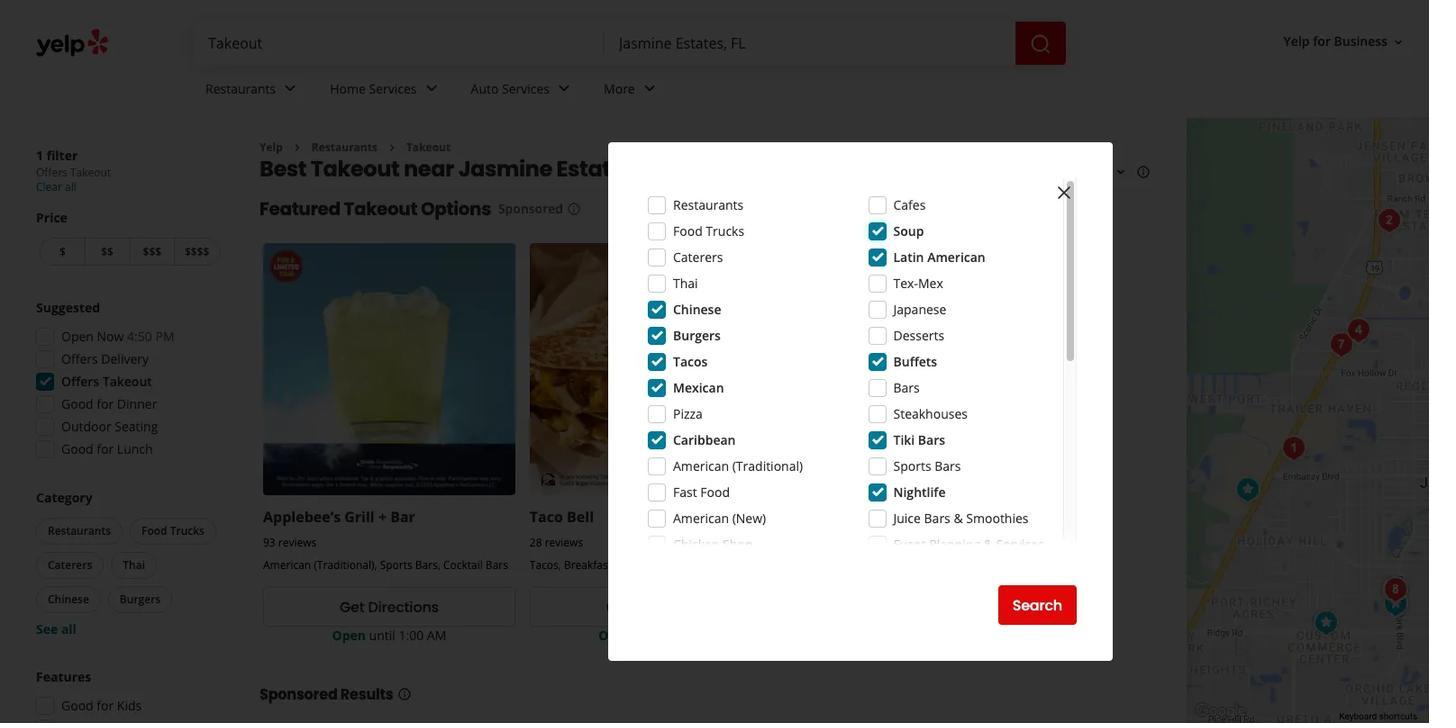 Task type: locate. For each thing, give the bounding box(es) containing it.
0 vertical spatial all
[[65, 179, 76, 195]]

$$$ button
[[129, 238, 174, 266]]

0 vertical spatial trucks
[[706, 223, 745, 240]]

business
[[1334, 33, 1388, 50]]

juice bars & smoothies
[[894, 510, 1029, 527]]

1 vertical spatial thai
[[123, 558, 145, 573]]

0 vertical spatial offers
[[36, 165, 67, 180]]

featured takeout options
[[260, 197, 491, 222]]

for for dinner
[[97, 396, 114, 413]]

3 24 chevron down v2 image from the left
[[553, 78, 575, 100]]

1 horizontal spatial reviews
[[545, 536, 583, 551]]

& for planning
[[984, 536, 993, 553]]

2 horizontal spatial &
[[984, 536, 993, 553]]

good up outdoor
[[61, 396, 93, 413]]

mex
[[918, 275, 943, 292]]

trucks inside search 'dialog'
[[706, 223, 745, 240]]

delivery
[[101, 351, 149, 368]]

breakfast
[[564, 558, 612, 573]]

16 info v2 image
[[567, 202, 581, 217], [397, 688, 411, 702]]

bars right 'juice'
[[924, 510, 951, 527]]

24 chevron down v2 image right the 'auto services'
[[553, 78, 575, 100]]

1 good from the top
[[61, 396, 93, 413]]

for down outdoor seating
[[97, 441, 114, 458]]

open until 1:00 am
[[332, 627, 446, 645]]

auto services link
[[457, 65, 589, 117]]

home services
[[330, 80, 417, 97]]

2 get directions link from the left
[[530, 588, 782, 627]]

2 get from the left
[[606, 597, 631, 618]]

get directions for bar
[[340, 597, 439, 618]]

24 chevron down v2 image for restaurants
[[280, 78, 301, 100]]

close image
[[1054, 182, 1075, 204]]

24 chevron down v2 image inside more link
[[639, 78, 660, 100]]

get directions up open until 1:00 am
[[340, 597, 439, 618]]

0 horizontal spatial services
[[369, 80, 417, 97]]

1 vertical spatial group
[[32, 489, 224, 639]]

buffets
[[894, 353, 937, 370]]

search
[[1013, 595, 1063, 616]]

0 horizontal spatial get directions
[[340, 597, 439, 618]]

bars down steakhouses
[[918, 432, 946, 449]]

applebee's grill + bar 93 reviews american (traditional), sports bars, cocktail bars
[[263, 508, 508, 573]]

sponsored down the jasmine
[[498, 200, 563, 218]]

open
[[61, 328, 94, 345], [332, 627, 366, 645], [599, 627, 633, 645]]

directions
[[368, 597, 439, 618], [635, 597, 705, 618]]

0 horizontal spatial 16 info v2 image
[[397, 688, 411, 702]]

price
[[36, 209, 67, 226]]

0 vertical spatial burgers
[[673, 327, 721, 344]]

chinese up see all
[[48, 592, 89, 607]]

jasmine
[[458, 154, 552, 184]]

0 horizontal spatial sponsored
[[260, 685, 338, 706]]

for
[[1313, 33, 1331, 50], [97, 396, 114, 413], [97, 441, 114, 458], [97, 698, 114, 715]]

offers down filter
[[36, 165, 67, 180]]

bars,
[[415, 558, 441, 573]]

latin
[[894, 249, 924, 266]]

0 vertical spatial yelp
[[1284, 33, 1310, 50]]

get directions down brunch,
[[606, 597, 705, 618]]

1 horizontal spatial open
[[332, 627, 366, 645]]

reviews down applebee's
[[278, 536, 317, 551]]

search image
[[1030, 33, 1052, 55]]

2 vertical spatial &
[[615, 558, 623, 573]]

& left brunch,
[[615, 558, 623, 573]]

sports left bars,
[[380, 558, 413, 573]]

takeout down near
[[344, 197, 417, 222]]

&
[[954, 510, 963, 527], [984, 536, 993, 553], [615, 558, 623, 573]]

1 vertical spatial sports
[[380, 558, 413, 573]]

1 horizontal spatial chinese
[[673, 301, 721, 318]]

more
[[604, 80, 635, 97]]

get down (traditional),
[[340, 597, 365, 618]]

1 horizontal spatial sponsored
[[498, 200, 563, 218]]

restaurants link
[[191, 65, 316, 117], [312, 140, 378, 155]]

1 horizontal spatial get
[[606, 597, 631, 618]]

0 vertical spatial restaurants link
[[191, 65, 316, 117]]

good down outdoor
[[61, 441, 93, 458]]

bars up the nightlife
[[935, 458, 961, 475]]

yelp
[[1284, 33, 1310, 50], [260, 140, 283, 155]]

16 chevron right v2 image
[[385, 140, 399, 155]]

burgers up tacos
[[673, 327, 721, 344]]

takeout down filter
[[70, 165, 111, 180]]

1 vertical spatial 16 info v2 image
[[397, 688, 411, 702]]

thai
[[673, 275, 698, 292], [123, 558, 145, 573]]

0 vertical spatial caterers
[[673, 249, 723, 266]]

0 horizontal spatial &
[[615, 558, 623, 573]]

24 chevron down v2 image right more
[[639, 78, 660, 100]]

1 vertical spatial &
[[984, 536, 993, 553]]

1 vertical spatial yelp
[[260, 140, 283, 155]]

directions down brunch,
[[635, 597, 705, 618]]

1 horizontal spatial thai
[[673, 275, 698, 292]]

2 directions from the left
[[635, 597, 705, 618]]

1 get directions link from the left
[[263, 588, 515, 627]]

1 vertical spatial all
[[61, 621, 77, 638]]

1 horizontal spatial yelp
[[1284, 33, 1310, 50]]

get directions link
[[263, 588, 515, 627], [530, 588, 782, 627]]

trucks inside the food trucks button
[[170, 524, 205, 539]]

0 horizontal spatial yelp
[[260, 140, 283, 155]]

for left kids
[[97, 698, 114, 715]]

good
[[61, 396, 93, 413], [61, 441, 93, 458], [61, 698, 93, 715]]

rooster thai sushi image
[[1371, 203, 1407, 239]]

0 vertical spatial sports
[[894, 458, 932, 475]]

(traditional),
[[314, 558, 377, 573]]

taste of curry image
[[1341, 313, 1377, 349]]

open for until
[[332, 627, 366, 645]]

get
[[340, 597, 365, 618], [606, 597, 631, 618]]

0 vertical spatial fast
[[673, 484, 697, 501]]

yelp for business
[[1284, 33, 1388, 50]]

2 vertical spatial good
[[61, 698, 93, 715]]

24 chevron down v2 image left home
[[280, 78, 301, 100]]

2 24 chevron down v2 image from the left
[[420, 78, 442, 100]]

yelp link
[[260, 140, 283, 155]]

1 horizontal spatial trucks
[[706, 223, 745, 240]]

(new)
[[732, 510, 766, 527]]

mexican
[[673, 379, 724, 397]]

clear
[[36, 179, 62, 195]]

open left until
[[332, 627, 366, 645]]

1 vertical spatial fast
[[667, 558, 688, 573]]

offers for offers takeout
[[61, 373, 99, 390]]

0 vertical spatial 16 info v2 image
[[567, 202, 581, 217]]

1 vertical spatial good
[[61, 441, 93, 458]]

for for lunch
[[97, 441, 114, 458]]

0 horizontal spatial directions
[[368, 597, 439, 618]]

1 vertical spatial sponsored
[[260, 685, 338, 706]]

0 horizontal spatial get
[[340, 597, 365, 618]]

24 chevron down v2 image
[[280, 78, 301, 100], [420, 78, 442, 100], [553, 78, 575, 100], [639, 78, 660, 100]]

for down the "offers takeout"
[[97, 396, 114, 413]]

get directions link down brunch,
[[530, 588, 782, 627]]

burgers
[[673, 327, 721, 344], [120, 592, 161, 607]]

chinese up tacos
[[673, 301, 721, 318]]

caterers inside button
[[48, 558, 92, 573]]

sports inside search 'dialog'
[[894, 458, 932, 475]]

0 vertical spatial group
[[31, 299, 224, 464]]

3 good from the top
[[61, 698, 93, 715]]

offers for offers delivery
[[61, 351, 98, 368]]

yelp inside 'yelp for business' button
[[1284, 33, 1310, 50]]

24 chevron down v2 image for more
[[639, 78, 660, 100]]

1 vertical spatial offers
[[61, 351, 98, 368]]

1 horizontal spatial &
[[954, 510, 963, 527]]

papa johns pizza image
[[1378, 587, 1414, 623]]

map region
[[1086, 117, 1429, 724]]

24 chevron down v2 image for home services
[[420, 78, 442, 100]]

None search field
[[194, 22, 1070, 65]]

offers down offers delivery
[[61, 373, 99, 390]]

thai inside search 'dialog'
[[673, 275, 698, 292]]

directions for bar
[[368, 597, 439, 618]]

services down the smoothies
[[996, 536, 1044, 553]]

for left business
[[1313, 33, 1331, 50]]

93
[[263, 536, 276, 551]]

takeout for featured
[[344, 197, 417, 222]]

0 horizontal spatial trucks
[[170, 524, 205, 539]]

restaurants inside button
[[48, 524, 111, 539]]

0 vertical spatial food trucks
[[673, 223, 745, 240]]

american
[[928, 249, 986, 266], [673, 458, 729, 475], [673, 510, 729, 527], [263, 558, 311, 573]]

chinese button
[[36, 587, 101, 614]]

bars right cocktail
[[486, 558, 508, 573]]

burgers inside button
[[120, 592, 161, 607]]

$$$$
[[185, 244, 209, 260]]

group
[[31, 299, 224, 464], [32, 489, 224, 639], [31, 669, 224, 724]]

directions up 1:00 at the left of page
[[368, 597, 439, 618]]

0 horizontal spatial get directions link
[[263, 588, 515, 627]]

good for good for dinner
[[61, 396, 93, 413]]

offers up the "offers takeout"
[[61, 351, 98, 368]]

0 horizontal spatial food trucks
[[142, 524, 205, 539]]

fast right brunch,
[[667, 558, 688, 573]]

1 directions from the left
[[368, 597, 439, 618]]

for inside button
[[1313, 33, 1331, 50]]

fast
[[673, 484, 697, 501], [667, 558, 688, 573]]

restaurants link left 16 chevron right v2 image
[[312, 140, 378, 155]]

all
[[65, 179, 76, 195], [61, 621, 77, 638]]

$$$$ button
[[174, 238, 220, 266]]

1 horizontal spatial get directions
[[606, 597, 705, 618]]

1 horizontal spatial get directions link
[[530, 588, 782, 627]]

get directions for reviews
[[606, 597, 705, 618]]

bars
[[894, 379, 920, 397], [918, 432, 946, 449], [935, 458, 961, 475], [924, 510, 951, 527], [486, 558, 508, 573]]

thai up burgers button
[[123, 558, 145, 573]]

& up planning
[[954, 510, 963, 527]]

dinner
[[117, 396, 157, 413]]

4 24 chevron down v2 image from the left
[[639, 78, 660, 100]]

trucks
[[706, 223, 745, 240], [170, 524, 205, 539]]

yelp left 16 chevron right v2 icon
[[260, 140, 283, 155]]

good for good for kids
[[61, 698, 93, 715]]

google image
[[1192, 700, 1251, 724]]

event planning & services
[[894, 536, 1044, 553]]

0 horizontal spatial burgers
[[120, 592, 161, 607]]

group containing features
[[31, 669, 224, 724]]

24 chevron down v2 image inside home services link
[[420, 78, 442, 100]]

american down fast food
[[673, 510, 729, 527]]

services
[[369, 80, 417, 97], [502, 80, 550, 97], [996, 536, 1044, 553]]

24 chevron down v2 image inside 'auto services' link
[[553, 78, 575, 100]]

16 info v2 image
[[1137, 165, 1151, 180]]

1 horizontal spatial food trucks
[[673, 223, 745, 240]]

bars down buffets at the right
[[894, 379, 920, 397]]

4:50
[[127, 328, 152, 345]]

services for home services
[[369, 80, 417, 97]]

bars inside applebee's grill + bar 93 reviews american (traditional), sports bars, cocktail bars
[[486, 558, 508, 573]]

fast up american (new)
[[673, 484, 697, 501]]

bars for sports
[[935, 458, 961, 475]]

american inside applebee's grill + bar 93 reviews american (traditional), sports bars, cocktail bars
[[263, 558, 311, 573]]

reviews
[[278, 536, 317, 551], [545, 536, 583, 551]]

2 good from the top
[[61, 441, 93, 458]]

all right clear
[[65, 179, 76, 195]]

$ button
[[40, 238, 84, 266]]

1 get directions from the left
[[340, 597, 439, 618]]

american (new)
[[673, 510, 766, 527]]

services for auto services
[[502, 80, 550, 97]]

services right auto
[[502, 80, 550, 97]]

1 vertical spatial food trucks
[[142, 524, 205, 539]]

0 horizontal spatial reviews
[[278, 536, 317, 551]]

for for kids
[[97, 698, 114, 715]]

0 horizontal spatial chinese
[[48, 592, 89, 607]]

0 horizontal spatial sports
[[380, 558, 413, 573]]

0 horizontal spatial caterers
[[48, 558, 92, 573]]

1 vertical spatial chinese
[[48, 592, 89, 607]]

1 24 chevron down v2 image from the left
[[280, 78, 301, 100]]

results
[[340, 685, 393, 706]]

open down suggested
[[61, 328, 94, 345]]

0 vertical spatial &
[[954, 510, 963, 527]]

chicken inside search 'dialog'
[[673, 536, 720, 553]]

2 reviews from the left
[[545, 536, 583, 551]]

pizza
[[673, 406, 703, 423]]

2 get directions from the left
[[606, 597, 705, 618]]

see all button
[[36, 621, 77, 638]]

group containing category
[[32, 489, 224, 639]]

food
[[673, 223, 703, 240], [701, 484, 730, 501], [142, 524, 167, 539], [691, 558, 716, 573]]

auto
[[471, 80, 499, 97]]

takeout up featured takeout options
[[311, 154, 400, 184]]

keyboard
[[1340, 712, 1377, 722]]

business categories element
[[191, 65, 1429, 117]]

1 vertical spatial burgers
[[120, 592, 161, 607]]

takeout down "delivery" at left
[[103, 373, 152, 390]]

yelp left business
[[1284, 33, 1310, 50]]

chicken right pizza,
[[827, 543, 867, 558]]

american up mex at the top
[[928, 249, 986, 266]]

services right home
[[369, 80, 417, 97]]

0 horizontal spatial thai
[[123, 558, 145, 573]]

open down breakfast
[[599, 627, 633, 645]]

16 info v2 image down estates,
[[567, 202, 581, 217]]

0 vertical spatial thai
[[673, 275, 698, 292]]

smoothies
[[966, 510, 1029, 527]]

event
[[894, 536, 926, 553]]

reviews down 'taco bell' link
[[545, 536, 583, 551]]

burgers down thai 'button'
[[120, 592, 161, 607]]

all right the see
[[61, 621, 77, 638]]

1 vertical spatial trucks
[[170, 524, 205, 539]]

food trucks
[[673, 223, 745, 240], [142, 524, 205, 539]]

0 horizontal spatial chicken
[[673, 536, 720, 553]]

1 horizontal spatial services
[[502, 80, 550, 97]]

chicken down american (new)
[[673, 536, 720, 553]]

2 vertical spatial group
[[31, 669, 224, 724]]

0 vertical spatial chinese
[[673, 301, 721, 318]]

0 horizontal spatial open
[[61, 328, 94, 345]]

caterers button
[[36, 552, 104, 580]]

shortcuts
[[1380, 712, 1418, 722]]

sports inside applebee's grill + bar 93 reviews american (traditional), sports bars, cocktail bars
[[380, 558, 413, 573]]

1 get from the left
[[340, 597, 365, 618]]

1 vertical spatial caterers
[[48, 558, 92, 573]]

24 chevron down v2 image left auto
[[420, 78, 442, 100]]

1 horizontal spatial burgers
[[673, 327, 721, 344]]

sports down tiki bars
[[894, 458, 932, 475]]

near
[[404, 154, 454, 184]]

cafes
[[894, 196, 926, 214]]

16 info v2 image right results
[[397, 688, 411, 702]]

0 vertical spatial sponsored
[[498, 200, 563, 218]]

bell
[[567, 508, 594, 527]]

1 horizontal spatial directions
[[635, 597, 705, 618]]

open for now
[[61, 328, 94, 345]]

sponsored results
[[260, 685, 393, 706]]

1 horizontal spatial sports
[[894, 458, 932, 475]]

tiki bars
[[894, 432, 946, 449]]

thai up tacos
[[673, 275, 698, 292]]

get directions link down bars,
[[263, 588, 515, 627]]

open inside group
[[61, 328, 94, 345]]

takeout for offers
[[103, 373, 152, 390]]

0 vertical spatial good
[[61, 396, 93, 413]]

sponsored left results
[[260, 685, 338, 706]]

1 reviews from the left
[[278, 536, 317, 551]]

fast food
[[673, 484, 730, 501]]

takeout inside group
[[103, 373, 152, 390]]

taco bell 28 reviews tacos, breakfast & brunch, fast food
[[530, 508, 716, 573]]

chiki churros image
[[1276, 431, 1312, 467]]

24 chevron down v2 image for auto services
[[553, 78, 575, 100]]

2 vertical spatial offers
[[61, 373, 99, 390]]

orchids thai restaurant image
[[1378, 572, 1414, 608]]

& down the smoothies
[[984, 536, 993, 553]]

restaurants link up yelp link
[[191, 65, 316, 117]]

sponsored
[[498, 200, 563, 218], [260, 685, 338, 706]]

2 horizontal spatial services
[[996, 536, 1044, 553]]

get down brunch,
[[606, 597, 631, 618]]

american down 93
[[263, 558, 311, 573]]

tex-mex
[[894, 275, 943, 292]]

now
[[97, 328, 124, 345]]

good down features
[[61, 698, 93, 715]]

1 horizontal spatial caterers
[[673, 249, 723, 266]]



Task type: vqa. For each thing, say whether or not it's contained in the screenshot.
a inside the i went to baba'z grill with my family last saturday. we placed an order through the 3rd party website for (2) chicken shawarma, (14) chicken wings with honey mustard and (3) chicken strips with french fries. we arrived for pick up 20 minutes later and were told that they were out of wings due to the supplier not having any and apparently, as a result, the order had been cancelled. this information is contradictory to that which i'd received from the website, which were "order received!", order completion estimate and "how was your order?" emails.
no



Task type: describe. For each thing, give the bounding box(es) containing it.
search button
[[998, 586, 1077, 625]]

1 vertical spatial restaurants link
[[312, 140, 378, 155]]

restaurants inside search 'dialog'
[[673, 196, 744, 214]]

1 filter offers takeout clear all
[[36, 147, 111, 195]]

more link
[[589, 65, 675, 117]]

directions for reviews
[[635, 597, 705, 618]]

takeout link
[[406, 140, 451, 155]]

pm
[[155, 328, 174, 345]]

all inside group
[[61, 621, 77, 638]]

yelp for business button
[[1277, 26, 1413, 58]]

bars for juice
[[924, 510, 951, 527]]

am
[[427, 627, 446, 645]]

suggested
[[36, 299, 100, 316]]

tacos,
[[530, 558, 561, 573]]

takeout for best
[[311, 154, 400, 184]]

taco bell image
[[1230, 472, 1266, 508]]

1 horizontal spatial 16 info v2 image
[[567, 202, 581, 217]]

thai button
[[111, 552, 157, 580]]

search dialog
[[0, 0, 1429, 724]]

for for business
[[1313, 33, 1331, 50]]

home
[[330, 80, 366, 97]]

pizza hut image
[[1308, 606, 1344, 642]]

keyboard shortcuts button
[[1340, 711, 1418, 724]]

sponsored for sponsored
[[498, 200, 563, 218]]

food trucks inside search 'dialog'
[[673, 223, 745, 240]]

seating
[[115, 418, 158, 435]]

category
[[36, 489, 92, 507]]

chicken shop
[[673, 536, 753, 553]]

pizza,
[[796, 543, 824, 558]]

good for dinner
[[61, 396, 157, 413]]

takeout right 16 chevron right v2 image
[[406, 140, 451, 155]]

takeout inside 1 filter offers takeout clear all
[[70, 165, 111, 180]]

+
[[378, 508, 387, 527]]

american (traditional)
[[673, 458, 803, 475]]

shop
[[723, 536, 753, 553]]

restaurants inside business categories element
[[205, 80, 276, 97]]

group containing suggested
[[31, 299, 224, 464]]

services inside search 'dialog'
[[996, 536, 1044, 553]]

kids
[[117, 698, 142, 715]]

planning
[[929, 536, 981, 553]]

& inside 'taco bell 28 reviews tacos, breakfast & brunch, fast food'
[[615, 558, 623, 573]]

tiki
[[894, 432, 915, 449]]

$$ button
[[84, 238, 129, 266]]

home services link
[[316, 65, 457, 117]]

brunch,
[[625, 558, 665, 573]]

get for bar
[[340, 597, 365, 618]]

offers inside 1 filter offers takeout clear all
[[36, 165, 67, 180]]

burgers button
[[108, 587, 172, 614]]

16 chevron down v2 image
[[1392, 35, 1406, 49]]

taco
[[530, 508, 563, 527]]

tacos
[[673, 353, 708, 370]]

1
[[36, 147, 43, 164]]

& for bars
[[954, 510, 963, 527]]

wings
[[870, 543, 900, 558]]

all inside 1 filter offers takeout clear all
[[65, 179, 76, 195]]

offers delivery
[[61, 351, 149, 368]]

clear all link
[[36, 179, 76, 195]]

pizza, chicken wings
[[796, 543, 900, 558]]

auto services
[[471, 80, 550, 97]]

caterers inside search 'dialog'
[[673, 249, 723, 266]]

reviews inside applebee's grill + bar 93 reviews american (traditional), sports bars, cocktail bars
[[278, 536, 317, 551]]

food trucks inside button
[[142, 524, 205, 539]]

open now 4:50 pm
[[61, 328, 174, 345]]

$
[[59, 244, 66, 260]]

grill
[[344, 508, 375, 527]]

good for kids
[[61, 698, 142, 715]]

get for reviews
[[606, 597, 631, 618]]

see
[[36, 621, 58, 638]]

steakhouses
[[894, 406, 968, 423]]

get directions link for bar
[[263, 588, 515, 627]]

chinese inside button
[[48, 592, 89, 607]]

fl
[[646, 154, 667, 184]]

get directions link for reviews
[[530, 588, 782, 627]]

options
[[421, 197, 491, 222]]

food inside 'taco bell 28 reviews tacos, breakfast & brunch, fast food'
[[691, 558, 716, 573]]

lunch
[[117, 441, 153, 458]]

estates,
[[557, 154, 641, 184]]

american up fast food
[[673, 458, 729, 475]]

restaurants button
[[36, 518, 123, 545]]

until
[[369, 627, 396, 645]]

bar
[[390, 508, 415, 527]]

argento's italian bistro image
[[1324, 327, 1360, 363]]

featured
[[260, 197, 340, 222]]

features
[[36, 669, 91, 686]]

outdoor
[[61, 418, 111, 435]]

applebee's
[[263, 508, 341, 527]]

yelp for yelp link
[[260, 140, 283, 155]]

see all
[[36, 621, 77, 638]]

food inside button
[[142, 524, 167, 539]]

soup
[[894, 223, 924, 240]]

japanese
[[894, 301, 947, 318]]

$$$
[[143, 244, 161, 260]]

keyboard shortcuts
[[1340, 712, 1418, 722]]

mamma mia pizzeria image
[[1377, 573, 1413, 609]]

1:00
[[399, 627, 424, 645]]

16 chevron right v2 image
[[290, 140, 304, 155]]

desserts
[[894, 327, 945, 344]]

2 horizontal spatial open
[[599, 627, 633, 645]]

1 horizontal spatial chicken
[[827, 543, 867, 558]]

bars for tiki
[[918, 432, 946, 449]]

sponsored for sponsored results
[[260, 685, 338, 706]]

best
[[260, 154, 307, 184]]

fast inside search 'dialog'
[[673, 484, 697, 501]]

offers takeout
[[61, 373, 152, 390]]

best takeout near jasmine estates, fl
[[260, 154, 667, 184]]

applebee's grill + bar link
[[263, 508, 415, 527]]

thai inside 'button'
[[123, 558, 145, 573]]

sports bars
[[894, 458, 961, 475]]

burgers inside search 'dialog'
[[673, 327, 721, 344]]

$$
[[101, 244, 114, 260]]

(traditional)
[[732, 458, 803, 475]]

reviews inside 'taco bell 28 reviews tacos, breakfast & brunch, fast food'
[[545, 536, 583, 551]]

yelp for yelp for business
[[1284, 33, 1310, 50]]

fast inside 'taco bell 28 reviews tacos, breakfast & brunch, fast food'
[[667, 558, 688, 573]]

chinese inside search 'dialog'
[[673, 301, 721, 318]]

caribbean
[[673, 432, 736, 449]]

price group
[[36, 209, 224, 269]]

good for good for lunch
[[61, 441, 93, 458]]



